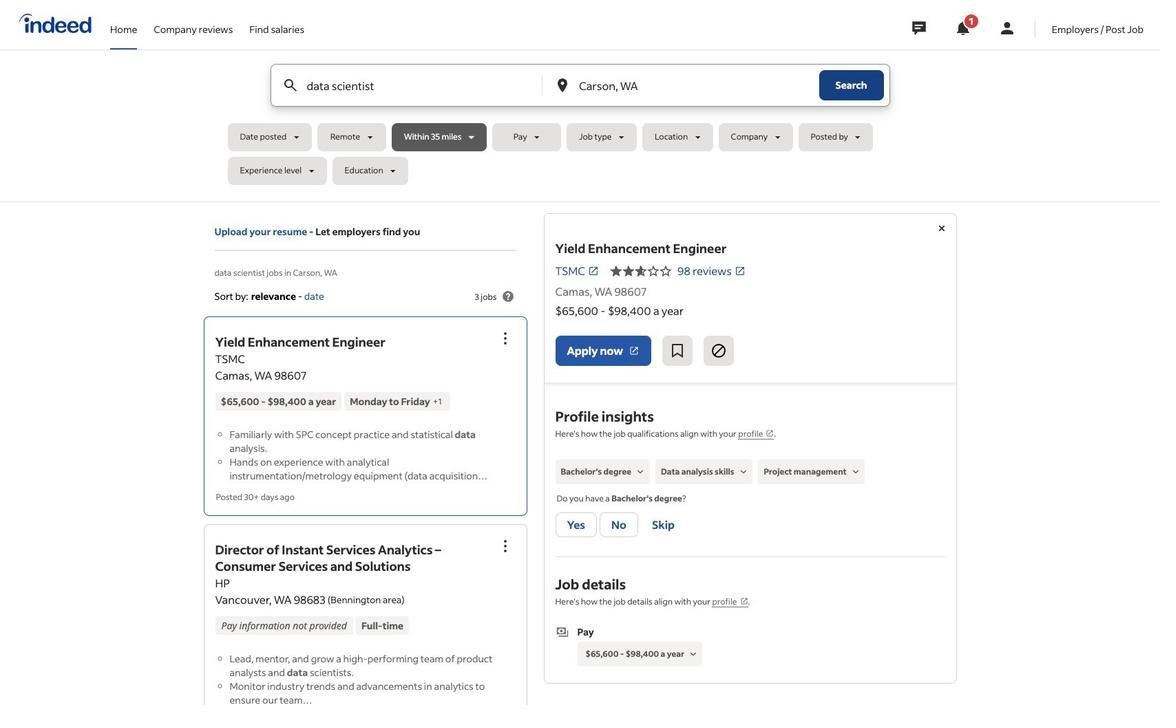 Task type: vqa. For each thing, say whether or not it's contained in the screenshot.
leftmost missing qualification image
yes



Task type: describe. For each thing, give the bounding box(es) containing it.
missing preference image
[[687, 649, 700, 661]]

Edit location text field
[[576, 65, 791, 106]]

3 missing qualification image from the left
[[849, 466, 862, 479]]

close job details image
[[933, 220, 950, 237]]

help icon image
[[500, 288, 516, 305]]

account image
[[999, 20, 1015, 36]]

job actions for director of instant services analytics – consumer services and solutions is collapsed image
[[497, 538, 513, 555]]

apply now (opens in a new tab) image
[[629, 346, 640, 357]]

2 missing qualification image from the left
[[737, 466, 749, 479]]

not interested image
[[710, 343, 727, 359]]

tsmc (opens in a new tab) image
[[588, 266, 599, 277]]



Task type: locate. For each thing, give the bounding box(es) containing it.
profile (opens in a new window) image
[[766, 430, 774, 438]]

2.7 out of 5 stars. link to 98 reviews company ratings (opens in a new tab) image
[[735, 266, 746, 277]]

job preferences (opens in a new window) image
[[740, 598, 748, 606]]

2.7 out of 5 stars image
[[610, 263, 672, 280]]

messages unread count 0 image
[[910, 14, 928, 42]]

missing qualification image
[[634, 466, 647, 479], [737, 466, 749, 479], [849, 466, 862, 479]]

2 horizontal spatial missing qualification image
[[849, 466, 862, 479]]

1 horizontal spatial missing qualification image
[[737, 466, 749, 479]]

save this job image
[[669, 343, 686, 359]]

0 horizontal spatial missing qualification image
[[634, 466, 647, 479]]

job actions for yield enhancement engineer is collapsed image
[[497, 331, 513, 347]]

search: Job title, keywords, or company text field
[[304, 65, 519, 106]]

None search field
[[228, 64, 933, 191]]

1 missing qualification image from the left
[[634, 466, 647, 479]]



